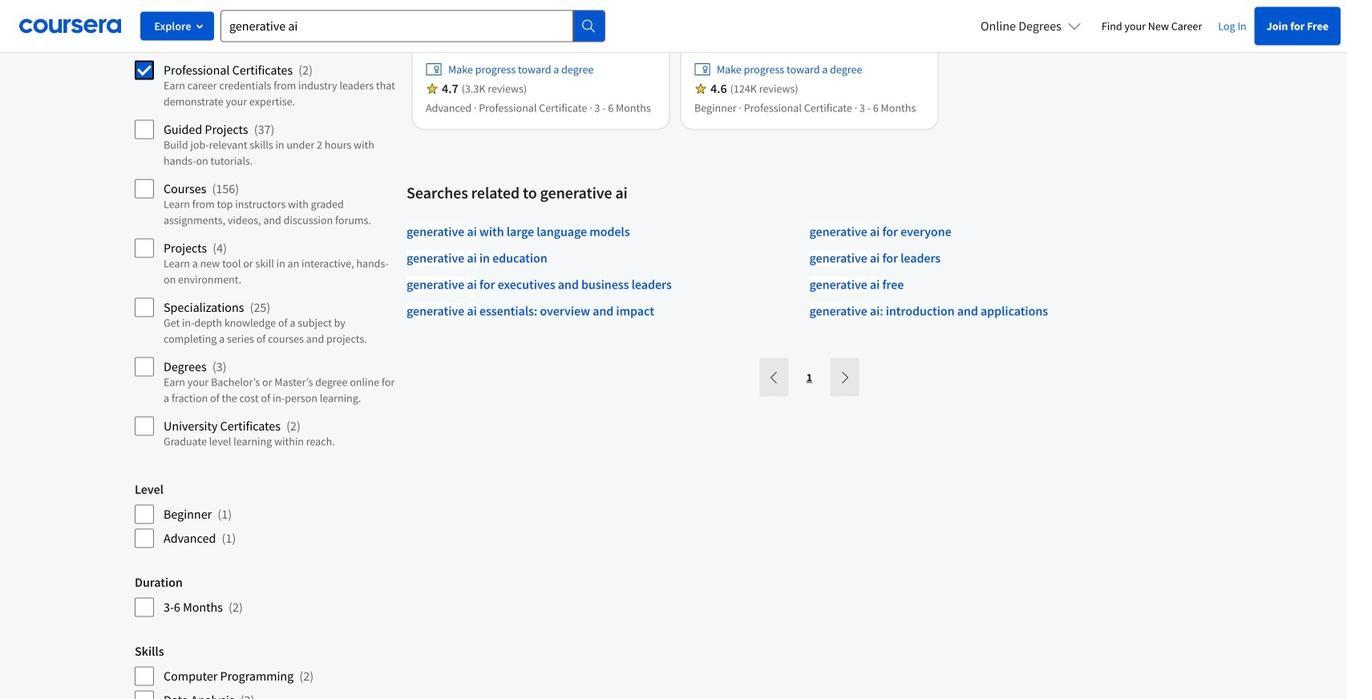 Task type: describe. For each thing, give the bounding box(es) containing it.
coursera image
[[19, 13, 121, 39]]

1 group from the top
[[135, 37, 397, 456]]

4 group from the top
[[135, 644, 397, 699]]

3 group from the top
[[135, 575, 397, 618]]



Task type: vqa. For each thing, say whether or not it's contained in the screenshot.
first Analyst from left
no



Task type: locate. For each thing, give the bounding box(es) containing it.
2 group from the top
[[135, 481, 397, 549]]

What do you want to learn? text field
[[221, 10, 574, 42]]

(4.6 stars) element
[[711, 81, 727, 97]]

previous page image
[[768, 371, 781, 384]]

page navigation navigation
[[758, 358, 861, 397]]

group
[[135, 37, 397, 456], [135, 481, 397, 549], [135, 575, 397, 618], [135, 644, 397, 699]]

next page image
[[839, 371, 851, 384]]

None search field
[[221, 10, 606, 42]]

(4.7 stars) element
[[442, 81, 459, 97]]



